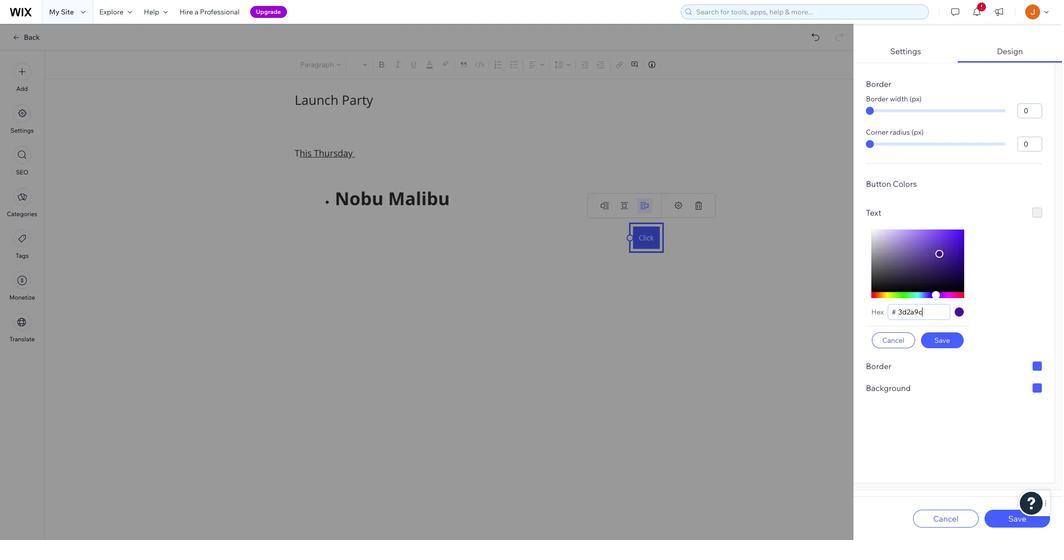 Task type: describe. For each thing, give the bounding box(es) containing it.
tags
[[16, 252, 29, 259]]

categories button
[[7, 188, 37, 218]]

click
[[639, 233, 654, 242]]

tab list containing settings
[[854, 38, 1063, 490]]

upgrade
[[256, 8, 281, 15]]

page.
[[978, 335, 998, 345]]

hire a professional
[[180, 7, 240, 16]]

Add a Catchy Title text field
[[295, 91, 656, 109]]

Search for tools, apps, help & more... field
[[694, 5, 926, 19]]

hex
[[872, 308, 884, 316]]

his
[[300, 147, 312, 159]]

2 border from the top
[[866, 94, 889, 103]]

1 horizontal spatial save button
[[985, 509, 1051, 527]]

1 horizontal spatial cancel
[[934, 513, 959, 523]]

or
[[985, 323, 993, 333]]

translate button
[[9, 313, 35, 343]]

explore
[[99, 7, 124, 16]]

upgrade button
[[250, 6, 287, 18]]

hire
[[180, 7, 193, 16]]

seo
[[16, 168, 28, 176]]

monetize button
[[9, 271, 35, 301]]

save button inside design tab panel
[[921, 332, 964, 348]]

help button
[[138, 0, 174, 24]]

my
[[49, 7, 59, 16]]

save for save "button" inside the design tab panel
[[935, 336, 951, 345]]

cancel button for save "button" inside the design tab panel
[[872, 332, 915, 348]]

site
[[61, 7, 74, 16]]

#00000 image
[[888, 310, 901, 314]]

button for button colors
[[866, 179, 892, 189]]

none text field containing nobu malibu
[[295, 120, 662, 355]]

your
[[977, 311, 994, 321]]

design button
[[958, 38, 1063, 63]]

colors
[[893, 179, 917, 189]]

color slider
[[872, 230, 965, 292]]

the
[[1022, 323, 1035, 333]]

button for button
[[866, 13, 897, 25]]

settings button inside ricosmodal dialog
[[854, 38, 958, 63]]

categories
[[7, 210, 37, 218]]

malibu
[[388, 186, 450, 211]]

check
[[952, 311, 975, 321]]

back
[[24, 33, 40, 42]]

back button
[[12, 33, 40, 42]]

click button
[[633, 227, 660, 249]]

professional
[[200, 7, 240, 16]]

notes
[[1000, 295, 1026, 307]]

design
[[998, 46, 1023, 56]]



Task type: locate. For each thing, give the bounding box(es) containing it.
radius
[[890, 128, 910, 137]]

0 vertical spatial (px)
[[910, 94, 922, 103]]

000000 field
[[888, 304, 951, 320]]

t his thursday
[[295, 147, 355, 159]]

ricosmodal dialog
[[854, 0, 1063, 540]]

translate
[[9, 335, 35, 343]]

0 horizontal spatial save
[[935, 336, 951, 345]]

1 vertical spatial settings
[[10, 127, 34, 134]]

1 vertical spatial border
[[866, 94, 889, 103]]

button colors
[[866, 179, 917, 189]]

save
[[935, 336, 951, 345], [1009, 513, 1027, 523]]

0 vertical spatial settings
[[891, 46, 922, 56]]

settings inside menu
[[10, 127, 34, 134]]

(px) for border width (px)
[[910, 94, 922, 103]]

button
[[866, 13, 897, 25], [866, 179, 892, 189]]

internet
[[995, 311, 1025, 321]]

border width (px)
[[866, 94, 922, 103]]

settings button up width
[[854, 38, 958, 63]]

0 horizontal spatial settings
[[10, 127, 34, 134]]

help
[[144, 7, 159, 16]]

corner
[[866, 128, 889, 137]]

nobu
[[335, 186, 384, 211]]

background
[[866, 383, 911, 393]]

thursday
[[314, 147, 353, 159]]

add button
[[13, 63, 31, 92]]

1 vertical spatial (px)
[[912, 128, 924, 137]]

border up background
[[866, 361, 892, 371]]

t
[[295, 147, 300, 159]]

add
[[16, 85, 28, 92]]

1 vertical spatial settings button
[[10, 104, 34, 134]]

border
[[866, 79, 892, 89], [866, 94, 889, 103], [866, 361, 892, 371]]

1 horizontal spatial save
[[1009, 513, 1027, 523]]

cancel inside design tab panel
[[883, 336, 905, 345]]

(px) right width
[[910, 94, 922, 103]]

0 vertical spatial settings button
[[854, 38, 958, 63]]

1 vertical spatial save
[[1009, 513, 1027, 523]]

connection
[[942, 323, 983, 333]]

cancel button inside design tab panel
[[872, 332, 915, 348]]

1 horizontal spatial settings
[[891, 46, 922, 56]]

save for save "button" to the right
[[1009, 513, 1027, 523]]

cancel button for save "button" to the right
[[914, 509, 979, 527]]

None range field
[[866, 109, 1006, 112], [866, 143, 1006, 146], [866, 109, 1006, 112], [866, 143, 1006, 146]]

cancel
[[883, 336, 905, 345], [934, 513, 959, 523]]

0 vertical spatial save button
[[921, 332, 964, 348]]

can't
[[950, 295, 975, 307]]

a
[[195, 7, 199, 16]]

width
[[890, 94, 908, 103]]

color image
[[936, 250, 944, 258]]

save inside design tab panel
[[935, 336, 951, 345]]

1 vertical spatial save button
[[985, 509, 1051, 527]]

border left width
[[866, 94, 889, 103]]

0 vertical spatial cancel
[[883, 336, 905, 345]]

settings button down add
[[10, 104, 34, 134]]

1 vertical spatial button
[[866, 179, 892, 189]]

refresh
[[994, 323, 1021, 333]]

(px) right radius
[[912, 128, 924, 137]]

1 border from the top
[[866, 79, 892, 89]]

(px) for corner radius (px)
[[912, 128, 924, 137]]

1 vertical spatial cancel
[[934, 513, 959, 523]]

seo button
[[13, 146, 31, 176]]

design tab panel
[[854, 63, 1063, 490]]

settings
[[891, 46, 922, 56], [10, 127, 34, 134]]

0 vertical spatial cancel button
[[872, 332, 915, 348]]

can't load notes check your internet connection or refresh the page.
[[942, 295, 1035, 345]]

corner radius (px)
[[866, 128, 924, 137]]

3 border from the top
[[866, 361, 892, 371]]

0 horizontal spatial settings button
[[10, 104, 34, 134]]

tab list
[[854, 38, 1063, 490]]

menu containing add
[[0, 57, 44, 349]]

settings up seo button
[[10, 127, 34, 134]]

button inside design tab panel
[[866, 179, 892, 189]]

tags button
[[13, 230, 31, 259]]

0 vertical spatial border
[[866, 79, 892, 89]]

0 vertical spatial save
[[935, 336, 951, 345]]

0 vertical spatial button
[[866, 13, 897, 25]]

2 vertical spatial border
[[866, 361, 892, 371]]

settings button
[[854, 38, 958, 63], [10, 104, 34, 134]]

(px)
[[910, 94, 922, 103], [912, 128, 924, 137]]

0 horizontal spatial save button
[[921, 332, 964, 348]]

load
[[977, 295, 998, 307]]

border up border width (px)
[[866, 79, 892, 89]]

settings inside "settings" button
[[891, 46, 922, 56]]

text
[[866, 208, 882, 218]]

None text field
[[295, 120, 662, 355]]

menu
[[0, 57, 44, 349]]

cancel button
[[872, 332, 915, 348], [914, 509, 979, 527]]

settings up width
[[891, 46, 922, 56]]

None number field
[[1018, 103, 1043, 118], [1018, 137, 1043, 152], [1018, 103, 1043, 118], [1018, 137, 1043, 152]]

1 vertical spatial cancel button
[[914, 509, 979, 527]]

save button
[[921, 332, 964, 348], [985, 509, 1051, 527]]

monetize
[[9, 294, 35, 301]]

nobu malibu
[[335, 186, 450, 211]]

0 horizontal spatial cancel
[[883, 336, 905, 345]]

my site
[[49, 7, 74, 16]]

1 horizontal spatial settings button
[[854, 38, 958, 63]]

hire a professional link
[[174, 0, 246, 24]]



Task type: vqa. For each thing, say whether or not it's contained in the screenshot.
the bottom Reports
no



